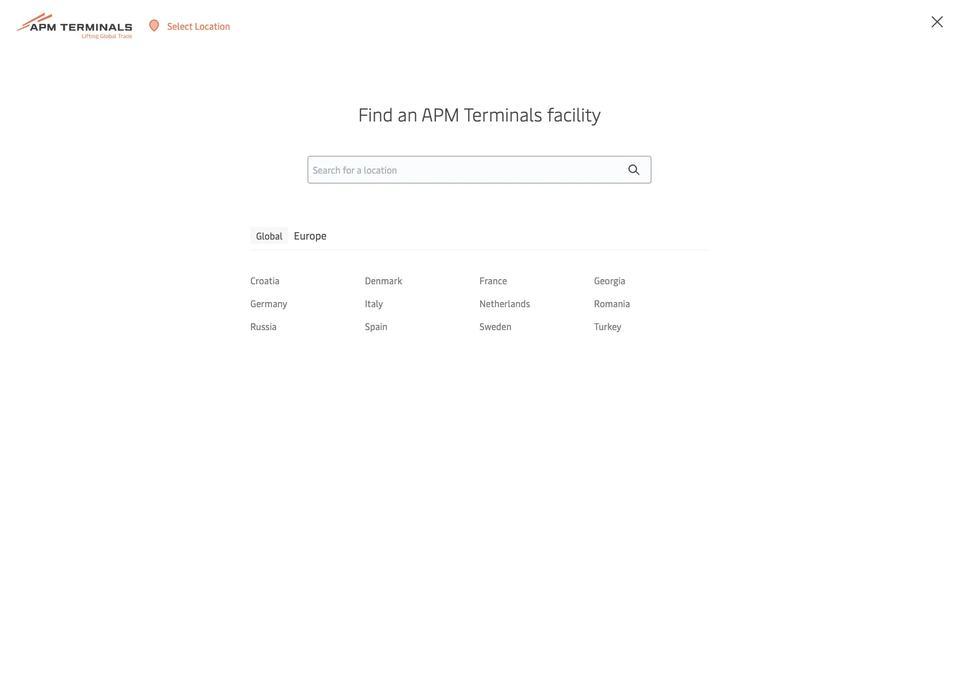 Task type: vqa. For each thing, say whether or not it's contained in the screenshot.
Netherlands
yes



Task type: describe. For each thing, give the bounding box(es) containing it.
0 horizontal spatial global
[[143, 299, 236, 345]]

croatia button
[[251, 274, 365, 287]]

croatia
[[251, 274, 280, 287]]

sweden
[[480, 320, 512, 333]]

create
[[876, 19, 902, 32]]

login / create account link
[[824, 0, 938, 52]]

germany button
[[251, 297, 365, 310]]

sweden button
[[480, 320, 595, 333]]

denmark
[[365, 274, 403, 287]]

georgia
[[595, 274, 626, 287]]

location
[[195, 19, 230, 32]]

lifting
[[40, 299, 134, 345]]

Search for a location search field
[[308, 156, 652, 184]]

lifting global trade
[[40, 299, 325, 345]]

europe button
[[294, 227, 327, 245]]

trade
[[244, 299, 325, 345]]

account
[[904, 19, 938, 32]]

login / create account
[[846, 19, 938, 32]]

turkey button
[[595, 320, 709, 333]]

romania button
[[595, 297, 709, 310]]

russia
[[251, 320, 277, 333]]



Task type: locate. For each thing, give the bounding box(es) containing it.
europe
[[294, 228, 327, 243]]

apm
[[422, 102, 460, 126]]

login
[[846, 19, 868, 32]]

italy button
[[365, 297, 480, 310]]

terminals
[[464, 102, 543, 126]]

apm terminals lazaro image
[[0, 52, 960, 258]]

germany
[[251, 297, 288, 310]]

/
[[870, 19, 874, 32]]

global
[[256, 230, 283, 242], [143, 299, 236, 345]]

an
[[398, 102, 418, 126]]

france
[[480, 274, 508, 287]]

netherlands button
[[480, 297, 595, 310]]

0 vertical spatial global
[[256, 230, 283, 242]]

russia button
[[251, 320, 365, 333]]

facility
[[547, 102, 601, 126]]

select location
[[167, 19, 230, 32]]

france button
[[480, 274, 595, 287]]

romania
[[595, 297, 631, 310]]

find
[[359, 102, 393, 126]]

georgia button
[[595, 274, 709, 287]]

global button
[[251, 227, 289, 245]]

spain
[[365, 320, 388, 333]]

global inside button
[[256, 230, 283, 242]]

italy
[[365, 297, 383, 310]]

spain button
[[365, 320, 480, 333]]

denmark button
[[365, 274, 480, 287]]

1 horizontal spatial global
[[256, 230, 283, 242]]

find an apm terminals facility
[[359, 102, 601, 126]]

select
[[167, 19, 193, 32]]

turkey
[[595, 320, 622, 333]]

1 vertical spatial global
[[143, 299, 236, 345]]

netherlands
[[480, 297, 531, 310]]



